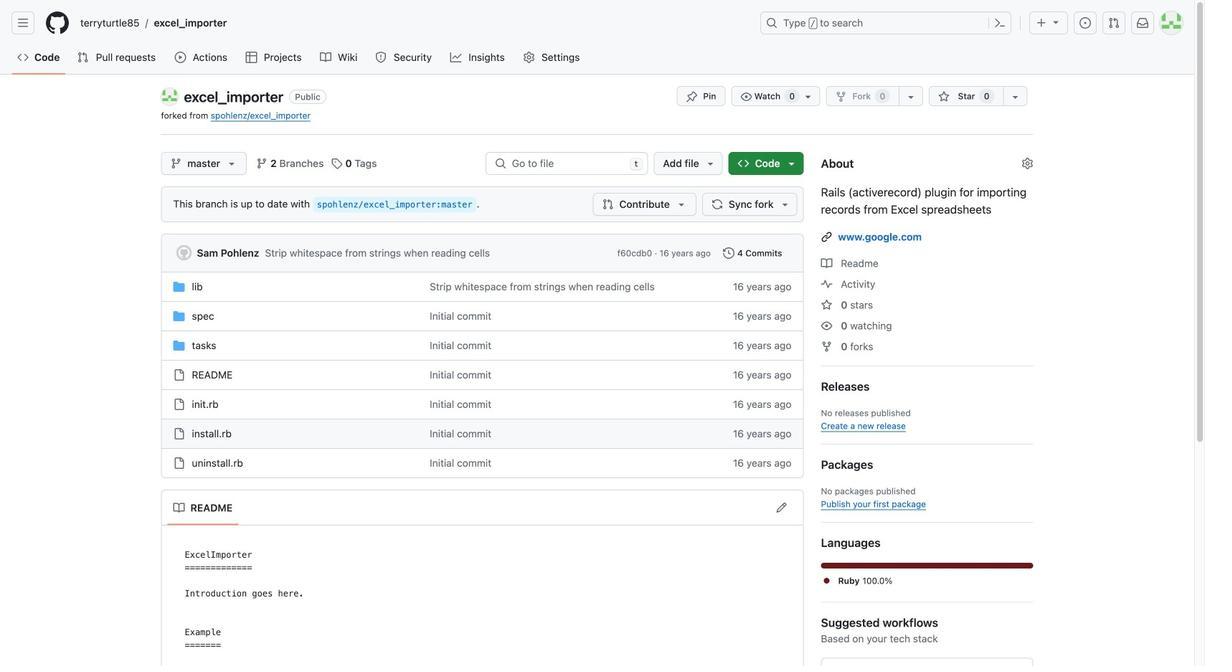 Task type: describe. For each thing, give the bounding box(es) containing it.
1 directory image from the top
[[173, 281, 185, 293]]

1 horizontal spatial eye image
[[821, 320, 833, 332]]

plus image
[[1036, 17, 1048, 29]]

history image
[[723, 248, 735, 259]]

2 git branch image from the left
[[256, 158, 268, 169]]

notifications image
[[1137, 17, 1149, 29]]

1 horizontal spatial git pull request image
[[1109, 17, 1120, 29]]

graph image
[[450, 52, 462, 63]]

sync image
[[712, 199, 723, 210]]

0 vertical spatial repo forked image
[[836, 91, 847, 103]]

code image
[[17, 52, 29, 63]]

author image
[[177, 246, 191, 260]]

search image
[[495, 158, 506, 169]]

1 git branch image from the left
[[170, 158, 182, 169]]

0 horizontal spatial book image
[[173, 503, 185, 514]]

see your forks of this repository image
[[906, 91, 917, 103]]

play image
[[175, 52, 186, 63]]

issue opened image
[[1080, 17, 1092, 29]]

git pull request image
[[602, 199, 614, 210]]

edit repository metadata image
[[1022, 158, 1034, 169]]



Task type: locate. For each thing, give the bounding box(es) containing it.
pulse image
[[821, 279, 833, 290]]

edit file image
[[776, 502, 788, 514]]

table image
[[246, 52, 257, 63]]

1 vertical spatial directory image
[[173, 340, 185, 352]]

1 horizontal spatial book image
[[320, 52, 332, 63]]

2 horizontal spatial book image
[[821, 258, 833, 269]]

ruby 100.0 element
[[821, 563, 1034, 569]]

eye image
[[741, 91, 752, 103], [821, 320, 833, 332]]

1 horizontal spatial git branch image
[[256, 158, 268, 169]]

repo forked image down star icon
[[821, 341, 833, 353]]

eye image down star icon
[[821, 320, 833, 332]]

1 vertical spatial book image
[[821, 258, 833, 269]]

git pull request image
[[1109, 17, 1120, 29], [77, 52, 89, 63]]

list
[[75, 11, 752, 34]]

git branch image
[[170, 158, 182, 169], [256, 158, 268, 169]]

0 horizontal spatial git branch image
[[170, 158, 182, 169]]

link image
[[821, 231, 833, 243]]

triangle down image
[[1051, 16, 1062, 28], [226, 158, 238, 169], [786, 158, 798, 169], [780, 199, 791, 210]]

dot fill image
[[821, 576, 833, 587]]

1 vertical spatial git pull request image
[[77, 52, 89, 63]]

triangle down image
[[705, 158, 717, 169], [676, 199, 687, 210]]

book image
[[320, 52, 332, 63], [821, 258, 833, 269], [173, 503, 185, 514]]

directory image
[[173, 281, 185, 293], [173, 340, 185, 352]]

eye image right pin this repository to your profile image
[[741, 91, 752, 103]]

2 vertical spatial book image
[[173, 503, 185, 514]]

1 vertical spatial repo forked image
[[821, 341, 833, 353]]

0 vertical spatial book image
[[320, 52, 332, 63]]

gear image
[[523, 52, 535, 63]]

2 directory image from the top
[[173, 340, 185, 352]]

star image
[[821, 300, 833, 311]]

triangle down image left sync icon
[[676, 199, 687, 210]]

0 vertical spatial eye image
[[741, 91, 752, 103]]

0 vertical spatial git pull request image
[[1109, 17, 1120, 29]]

triangle down image left code icon
[[705, 158, 717, 169]]

star image
[[939, 91, 950, 103]]

directory image
[[173, 311, 185, 322]]

0 horizontal spatial repo forked image
[[821, 341, 833, 353]]

directory image up directory icon
[[173, 281, 185, 293]]

command palette image
[[995, 17, 1006, 29]]

0 vertical spatial directory image
[[173, 281, 185, 293]]

directory image down directory icon
[[173, 340, 185, 352]]

tag image
[[331, 158, 343, 169]]

1 vertical spatial eye image
[[821, 320, 833, 332]]

0 vertical spatial triangle down image
[[705, 158, 717, 169]]

1 vertical spatial triangle down image
[[676, 199, 687, 210]]

git pull request image right issue opened icon
[[1109, 17, 1120, 29]]

git pull request image right code image
[[77, 52, 89, 63]]

0 users starred this repository element
[[979, 89, 995, 103]]

1 horizontal spatial triangle down image
[[705, 158, 717, 169]]

code image
[[738, 158, 750, 169]]

repo forked image left see your forks of this repository image
[[836, 91, 847, 103]]

0 horizontal spatial git pull request image
[[77, 52, 89, 63]]

0 horizontal spatial triangle down image
[[676, 199, 687, 210]]

owner avatar image
[[161, 88, 178, 105]]

add this repository to a list image
[[1010, 91, 1022, 103]]

repo forked image
[[836, 91, 847, 103], [821, 341, 833, 353]]

0 horizontal spatial eye image
[[741, 91, 752, 103]]

homepage image
[[46, 11, 69, 34]]

pin this repository to your profile image
[[686, 91, 698, 103]]

shield image
[[375, 52, 387, 63]]

1 horizontal spatial repo forked image
[[836, 91, 847, 103]]



Task type: vqa. For each thing, say whether or not it's contained in the screenshot.
repo forked icon to the top
yes



